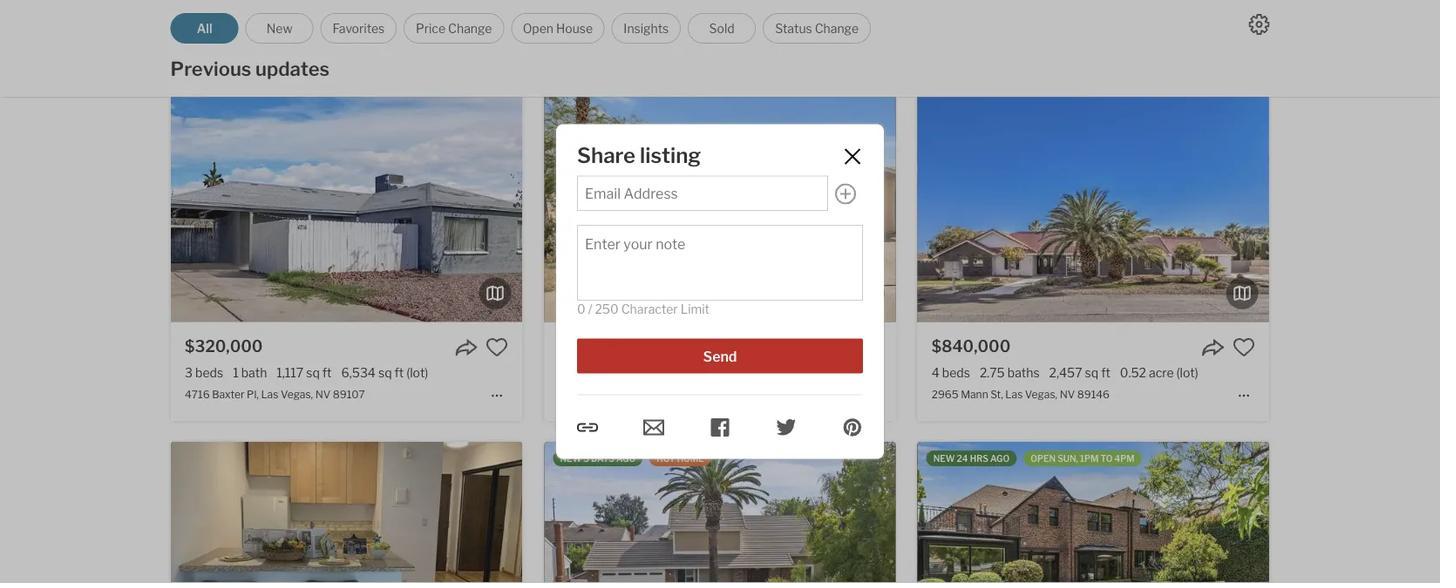 Task type: locate. For each thing, give the bounding box(es) containing it.
2 favorite button checkbox from the left
[[1233, 336, 1256, 359]]

3 (lot) from the left
[[1177, 366, 1199, 381]]

new left the 24
[[934, 453, 956, 464]]

ca left 'price'
[[360, 30, 375, 42]]

option group containing all
[[171, 13, 872, 44]]

hills, for 1,575 sq ft
[[335, 30, 358, 42]]

4pm
[[1115, 453, 1135, 464]]

new 5 days ago
[[560, 453, 636, 464]]

beds up 22243- in the left of the page
[[195, 7, 223, 22]]

3 up 4716
[[185, 366, 193, 381]]

ft left sold
[[699, 7, 708, 22]]

erwin
[[238, 30, 266, 42]]

0 horizontal spatial (lot)
[[407, 366, 429, 381]]

0 horizontal spatial st,
[[268, 30, 281, 42]]

2.75
[[980, 366, 1006, 381]]

change right 'price'
[[448, 21, 492, 36]]

baths up erwin
[[243, 7, 276, 22]]

limit
[[681, 302, 710, 317]]

new left 5
[[560, 453, 582, 464]]

new 24 hrs ago
[[934, 453, 1010, 464]]

1 photo of 626 n crescent dr, beverly hills, ca 90210 image from the left
[[918, 442, 1270, 584]]

st, down 2.75
[[991, 388, 1004, 401]]

2 las from the left
[[632, 388, 649, 401]]

ft for 7,405 sq ft (lot)
[[780, 366, 790, 381]]

sq right 910
[[683, 7, 696, 22]]

favorite button image
[[486, 336, 509, 359], [1233, 336, 1256, 359]]

1 photo of 5301 doe ave, las vegas, nv 89146 image from the left
[[545, 83, 896, 322]]

5301
[[559, 388, 584, 401]]

nv down "1,782 sq ft" on the left bottom of the page
[[686, 388, 701, 401]]

photo of 4716 baxter pl, las vegas, nv 89107 image
[[171, 83, 523, 322], [523, 83, 874, 322]]

sq for 6,534
[[379, 366, 392, 381]]

2 favorite button image from the left
[[1233, 336, 1256, 359]]

sq right 6,534
[[379, 366, 392, 381]]

sq right '1,782' at the left of page
[[692, 366, 706, 381]]

baths up ave,
[[617, 366, 649, 381]]

2 photo of 2965 mann st, las vegas, nv 89146 image from the left
[[1270, 83, 1441, 322]]

0.52 acre (lot)
[[1121, 366, 1199, 381]]

ca right sold option
[[766, 30, 781, 42]]

1 horizontal spatial vegas,
[[651, 388, 684, 401]]

ft right the 7,405
[[780, 366, 790, 381]]

1,575
[[285, 7, 317, 22]]

sq right 1,117
[[306, 366, 320, 381]]

1 photo of 880 vista cir, brea, ca 92821 image from the left
[[545, 442, 896, 584]]

0.52
[[1121, 366, 1147, 381]]

nv left 89107
[[315, 388, 331, 401]]

baths
[[243, 7, 276, 22], [616, 7, 648, 22], [617, 366, 649, 381], [1008, 366, 1040, 381]]

Sold radio
[[688, 13, 756, 44]]

3 up 5301
[[559, 366, 566, 381]]

ca
[[360, 30, 375, 42], [766, 30, 781, 42]]

1 vegas, from the left
[[281, 388, 313, 401]]

2 up burbank
[[606, 7, 613, 22]]

3 for 2
[[559, 366, 566, 381]]

/
[[588, 302, 593, 317]]

days
[[591, 453, 615, 464]]

previous
[[171, 57, 252, 81]]

updates
[[256, 57, 330, 81]]

ago
[[617, 453, 636, 464], [991, 453, 1010, 464]]

0 vertical spatial st,
[[268, 30, 281, 42]]

woodland down 910 sq ft
[[689, 30, 738, 42]]

listing
[[640, 143, 702, 168]]

(lot) right acre
[[1177, 366, 1199, 381]]

ft left 6,534
[[323, 366, 332, 381]]

vegas, down '1,782' at the left of page
[[651, 388, 684, 401]]

beds
[[195, 7, 223, 22], [569, 7, 597, 22], [195, 366, 223, 381], [569, 366, 597, 381], [943, 366, 971, 381]]

st,
[[268, 30, 281, 42], [991, 388, 1004, 401]]

status change
[[776, 21, 859, 36]]

sq right 2,457
[[1086, 366, 1099, 381]]

New radio
[[246, 13, 314, 44]]

2 91367 from the left
[[783, 30, 814, 42]]

change inside option
[[448, 21, 492, 36]]

woodland
[[283, 30, 333, 42], [689, 30, 738, 42]]

0 horizontal spatial 91367
[[377, 30, 409, 42]]

st, right erwin
[[268, 30, 281, 42]]

Open House radio
[[511, 13, 605, 44]]

option group
[[171, 13, 872, 44]]

sq for 1,117
[[306, 366, 320, 381]]

favorite button image
[[860, 336, 882, 359]]

3 beds up 4716
[[185, 366, 223, 381]]

2 new from the left
[[934, 453, 956, 464]]

$349,990
[[559, 337, 636, 356]]

2 beds
[[559, 7, 597, 22]]

1 horizontal spatial favorite button checkbox
[[1233, 336, 1256, 359]]

beds up 4716
[[195, 366, 223, 381]]

las down 2.75 baths
[[1006, 388, 1023, 401]]

3 left all at the top
[[185, 7, 193, 22]]

photo of 880 vista cir, brea, ca 92821 image
[[545, 442, 896, 584], [896, 442, 1248, 584]]

2 up ave,
[[607, 366, 614, 381]]

favorite button checkbox
[[486, 336, 509, 359], [1233, 336, 1256, 359]]

0 horizontal spatial 89146
[[704, 388, 736, 401]]

las right pl,
[[261, 388, 279, 401]]

1 ago from the left
[[617, 453, 636, 464]]

0 horizontal spatial las
[[261, 388, 279, 401]]

1 horizontal spatial las
[[632, 388, 649, 401]]

1 horizontal spatial 91367
[[783, 30, 814, 42]]

0 horizontal spatial new
[[560, 453, 582, 464]]

0 horizontal spatial woodland
[[283, 30, 333, 42]]

0 horizontal spatial hills,
[[335, 30, 358, 42]]

ago right hrs
[[991, 453, 1010, 464]]

91367 left 'price'
[[377, 30, 409, 42]]

1 favorite button image from the left
[[486, 336, 509, 359]]

3 vegas, from the left
[[1026, 388, 1058, 401]]

89146 for $349,990
[[704, 388, 736, 401]]

1 change from the left
[[448, 21, 492, 36]]

0 horizontal spatial ca
[[360, 30, 375, 42]]

sq right the 7,405
[[764, 366, 778, 381]]

change inside radio
[[815, 21, 859, 36]]

3 las from the left
[[1006, 388, 1023, 401]]

change right status
[[815, 21, 859, 36]]

1 horizontal spatial ca
[[766, 30, 781, 42]]

2 photo of 626 n crescent dr, beverly hills, ca 90210 image from the left
[[1270, 442, 1441, 584]]

nv for $320,000
[[315, 388, 331, 401]]

change
[[448, 21, 492, 36], [815, 21, 859, 36]]

sq for 1,575
[[319, 7, 333, 22]]

1 vertical spatial 2 baths
[[607, 366, 649, 381]]

91367
[[377, 30, 409, 42], [783, 30, 814, 42]]

2 vegas, from the left
[[651, 388, 684, 401]]

2 89146 from the left
[[1078, 388, 1110, 401]]

woodland for 910 sq ft
[[689, 30, 738, 42]]

previous updates
[[171, 57, 330, 81]]

1 91367 from the left
[[377, 30, 409, 42]]

ft right 6,534
[[395, 366, 404, 381]]

2 hills, from the left
[[741, 30, 764, 42]]

2 horizontal spatial nv
[[1060, 388, 1076, 401]]

ft for 1,117 sq ft
[[323, 366, 332, 381]]

1 horizontal spatial ago
[[991, 453, 1010, 464]]

2 baths
[[606, 7, 648, 22], [607, 366, 649, 381]]

2 baths up ave,
[[607, 366, 649, 381]]

baths for 910
[[616, 7, 648, 22]]

1 horizontal spatial favorite button image
[[1233, 336, 1256, 359]]

1 horizontal spatial new
[[934, 453, 956, 464]]

vegas, down 1,117
[[281, 388, 313, 401]]

2 horizontal spatial (lot)
[[1177, 366, 1199, 381]]

favorite button checkbox for $320,000
[[486, 336, 509, 359]]

2 (lot) from the left
[[792, 366, 814, 381]]

0 horizontal spatial favorite button image
[[486, 336, 509, 359]]

vegas, down 2,457
[[1026, 388, 1058, 401]]

hot home
[[657, 453, 704, 464]]

2 baths for 2 beds
[[606, 7, 648, 22]]

2 horizontal spatial las
[[1006, 388, 1023, 401]]

hills, right sold
[[741, 30, 764, 42]]

favorite button checkbox
[[860, 336, 882, 359]]

89146 down the 7,405
[[704, 388, 736, 401]]

new
[[560, 453, 582, 464], [934, 453, 956, 464]]

All radio
[[171, 13, 239, 44]]

price change
[[416, 21, 492, 36]]

3
[[185, 7, 193, 22], [233, 7, 241, 22], [185, 366, 193, 381], [559, 366, 566, 381]]

photo of 2965 mann st, las vegas, nv 89146 image
[[918, 83, 1270, 322], [1270, 83, 1441, 322]]

1 ca from the left
[[360, 30, 375, 42]]

6,534
[[342, 366, 376, 381]]

1 horizontal spatial change
[[815, 21, 859, 36]]

1 horizontal spatial woodland
[[689, 30, 738, 42]]

nv for $349,990
[[686, 388, 701, 401]]

0 horizontal spatial change
[[448, 21, 492, 36]]

3 beds
[[185, 7, 223, 22], [185, 366, 223, 381], [559, 366, 597, 381]]

sun,
[[1058, 453, 1079, 464]]

1 woodland from the left
[[283, 30, 333, 42]]

las right ave,
[[632, 388, 649, 401]]

91367 right sold option
[[783, 30, 814, 42]]

3 beds up 5301
[[559, 366, 597, 381]]

0
[[577, 302, 586, 317]]

ft left the 0.52
[[1102, 366, 1111, 381]]

1,782 sq ft
[[658, 366, 718, 381]]

1 new from the left
[[560, 453, 582, 464]]

ft for 2,457 sq ft
[[1102, 366, 1111, 381]]

(lot) right 6,534
[[407, 366, 429, 381]]

0 horizontal spatial ago
[[617, 453, 636, 464]]

1 photo of 4716 baxter pl, las vegas, nv 89107 image from the left
[[171, 83, 523, 322]]

share listing
[[577, 143, 702, 168]]

1 favorite button checkbox from the left
[[486, 336, 509, 359]]

3 for 3
[[185, 7, 193, 22]]

89146 down the 2,457 sq ft
[[1078, 388, 1110, 401]]

2 ago from the left
[[991, 453, 1010, 464]]

las
[[261, 388, 279, 401], [632, 388, 649, 401], [1006, 388, 1023, 401]]

250
[[595, 302, 619, 317]]

vegas, for $840,000
[[1026, 388, 1058, 401]]

(lot) right the 7,405
[[792, 366, 814, 381]]

share listing element
[[577, 143, 821, 168]]

22243-1/2 erwin st, woodland hills, ca 91367
[[185, 30, 409, 42]]

ft for 6,534 sq ft (lot)
[[395, 366, 404, 381]]

status
[[776, 21, 813, 36]]

vegas,
[[281, 388, 313, 401], [651, 388, 684, 401], [1026, 388, 1058, 401]]

photo of 22100 burbank blvd unit 350f, los angeles, ca 91367 image
[[171, 442, 523, 584], [523, 442, 874, 584]]

2 horizontal spatial vegas,
[[1026, 388, 1058, 401]]

nv
[[315, 388, 331, 401], [686, 388, 701, 401], [1060, 388, 1076, 401]]

bath
[[241, 366, 267, 381]]

3 nv from the left
[[1060, 388, 1076, 401]]

ft right 1,575
[[336, 7, 345, 22]]

2
[[559, 7, 566, 22], [606, 7, 613, 22], [607, 366, 614, 381]]

1 (lot) from the left
[[407, 366, 429, 381]]

Enter your note text field
[[585, 235, 856, 292]]

1 horizontal spatial hills,
[[741, 30, 764, 42]]

1 horizontal spatial st,
[[991, 388, 1004, 401]]

baths up 2965 mann st, las vegas, nv 89146
[[1008, 366, 1040, 381]]

hrs
[[971, 453, 989, 464]]

1 hills, from the left
[[335, 30, 358, 42]]

vegas, for $320,000
[[281, 388, 313, 401]]

baxter
[[212, 388, 245, 401]]

2 baths up burbank
[[606, 7, 648, 22]]

sq right 1,575
[[319, 7, 333, 22]]

ca for 1,575 sq ft
[[360, 30, 375, 42]]

ft down send
[[708, 366, 718, 381]]

character
[[622, 302, 678, 317]]

1 horizontal spatial nv
[[686, 388, 701, 401]]

woodland down 1,575
[[283, 30, 333, 42]]

photo of 626 n crescent dr, beverly hills, ca 90210 image
[[918, 442, 1270, 584], [1270, 442, 1441, 584]]

(lot) for $320,000
[[407, 366, 429, 381]]

0 horizontal spatial vegas,
[[281, 388, 313, 401]]

acre
[[1150, 366, 1175, 381]]

change for price change
[[448, 21, 492, 36]]

91367 for 910 sq ft
[[783, 30, 814, 42]]

2 change from the left
[[815, 21, 859, 36]]

ft for 1,782 sq ft
[[708, 366, 718, 381]]

photo of 5301 doe ave, las vegas, nv 89146 image
[[545, 83, 896, 322], [896, 83, 1248, 322]]

new for new 5 days ago
[[560, 453, 582, 464]]

hills,
[[335, 30, 358, 42], [741, 30, 764, 42]]

favorite button image for $840,000
[[1233, 336, 1256, 359]]

beds up 5301
[[569, 366, 597, 381]]

1 horizontal spatial (lot)
[[792, 366, 814, 381]]

hills, down 1,575 sq ft
[[335, 30, 358, 42]]

1
[[233, 366, 239, 381]]

open house
[[523, 21, 593, 36]]

beds for $349,990
[[569, 366, 597, 381]]

beds right the 4
[[943, 366, 971, 381]]

1 las from the left
[[261, 388, 279, 401]]

hills, for 910 sq ft
[[741, 30, 764, 42]]

2 ca from the left
[[766, 30, 781, 42]]

6,534 sq ft (lot)
[[342, 366, 429, 381]]

89146
[[704, 388, 736, 401], [1078, 388, 1110, 401]]

0 horizontal spatial nv
[[315, 388, 331, 401]]

1 nv from the left
[[315, 388, 331, 401]]

1 horizontal spatial 89146
[[1078, 388, 1110, 401]]

0 vertical spatial 2 baths
[[606, 7, 648, 22]]

2 photo of 5301 doe ave, las vegas, nv 89146 image from the left
[[896, 83, 1248, 322]]

baths up blvd
[[616, 7, 648, 22]]

2 woodland from the left
[[689, 30, 738, 42]]

2 nv from the left
[[686, 388, 701, 401]]

(lot)
[[407, 366, 429, 381], [792, 366, 814, 381], [1177, 366, 1199, 381]]

nv down 2,457
[[1060, 388, 1076, 401]]

las for $840,000
[[1006, 388, 1023, 401]]

0 horizontal spatial favorite button checkbox
[[486, 336, 509, 359]]

21520
[[559, 30, 590, 42]]

1 89146 from the left
[[704, 388, 736, 401]]

ago right the days
[[617, 453, 636, 464]]



Task type: describe. For each thing, give the bounding box(es) containing it.
4716 baxter pl, las vegas, nv 89107
[[185, 388, 365, 401]]

baths for 1,782
[[617, 366, 649, 381]]

910
[[658, 7, 680, 22]]

ca for 910 sq ft
[[766, 30, 781, 42]]

burbank
[[592, 30, 634, 42]]

24
[[957, 453, 969, 464]]

Insights radio
[[612, 13, 681, 44]]

hot
[[657, 453, 676, 464]]

1,575 sq ft
[[285, 7, 345, 22]]

7,405
[[727, 366, 761, 381]]

5
[[584, 453, 590, 464]]

house
[[557, 21, 593, 36]]

share listing dialog
[[557, 124, 884, 459]]

3 up 1/2
[[233, 7, 241, 22]]

ago for new 24 hrs ago
[[991, 453, 1010, 464]]

open sun, 1pm to 4pm
[[1031, 453, 1135, 464]]

favorite button image for $320,000
[[486, 336, 509, 359]]

change for status change
[[815, 21, 859, 36]]

3 beds for $349,990
[[559, 366, 597, 381]]

nv for $840,000
[[1060, 388, 1076, 401]]

1 photo of 22100 burbank blvd unit 350f, los angeles, ca 91367 image from the left
[[171, 442, 523, 584]]

2 photo of 880 vista cir, brea, ca 92821 image from the left
[[896, 442, 1248, 584]]

new
[[267, 21, 293, 36]]

910 sq ft
[[658, 7, 708, 22]]

2.75 baths
[[980, 366, 1040, 381]]

beds up 21520
[[569, 7, 597, 22]]

#120,
[[660, 30, 687, 42]]

sq for 910
[[683, 7, 696, 22]]

Price Change radio
[[404, 13, 504, 44]]

91367 for 1,575 sq ft
[[377, 30, 409, 42]]

4
[[932, 366, 940, 381]]

open
[[1031, 453, 1056, 464]]

favorites
[[333, 21, 385, 36]]

7,405 sq ft (lot)
[[727, 366, 814, 381]]

beds for $840,000
[[943, 366, 971, 381]]

send
[[704, 348, 737, 365]]

home
[[677, 453, 704, 464]]

1,117
[[277, 366, 304, 381]]

3 beds up 22243- in the left of the page
[[185, 7, 223, 22]]

mann
[[961, 388, 989, 401]]

2 for 3 beds
[[607, 366, 614, 381]]

2,457
[[1050, 366, 1083, 381]]

sq for 2,457
[[1086, 366, 1099, 381]]

3 beds for $320,000
[[185, 366, 223, 381]]

sq for 7,405
[[764, 366, 778, 381]]

Status Change radio
[[763, 13, 872, 44]]

las for $320,000
[[261, 388, 279, 401]]

2 for 2 beds
[[606, 7, 613, 22]]

ago for new 5 days ago
[[617, 453, 636, 464]]

baths for 2,457
[[1008, 366, 1040, 381]]

Favorites radio
[[321, 13, 397, 44]]

0 / 250 character limit
[[577, 302, 710, 317]]

21520 burbank blvd #120, woodland hills, ca 91367
[[559, 30, 814, 42]]

3 baths
[[233, 7, 276, 22]]

4716
[[185, 388, 210, 401]]

1,782
[[658, 366, 689, 381]]

2 up 21520
[[559, 7, 566, 22]]

2965
[[932, 388, 959, 401]]

2 baths for 3 beds
[[607, 366, 649, 381]]

insights
[[624, 21, 669, 36]]

(lot) for $349,990
[[792, 366, 814, 381]]

sold
[[710, 21, 735, 36]]

favorite button checkbox for $840,000
[[1233, 336, 1256, 359]]

2,457 sq ft
[[1050, 366, 1111, 381]]

Email Address email field
[[585, 185, 821, 202]]

open
[[523, 21, 554, 36]]

2 photo of 22100 burbank blvd unit 350f, los angeles, ca 91367 image from the left
[[523, 442, 874, 584]]

las for $349,990
[[632, 388, 649, 401]]

$840,000
[[932, 337, 1011, 356]]

vegas, for $349,990
[[651, 388, 684, 401]]

beds for $320,000
[[195, 366, 223, 381]]

share
[[577, 143, 636, 168]]

1pm
[[1081, 453, 1099, 464]]

1,117 sq ft
[[277, 366, 332, 381]]

1 bath
[[233, 366, 267, 381]]

ft for 1,575 sq ft
[[336, 7, 345, 22]]

sq for 1,782
[[692, 366, 706, 381]]

22243-
[[185, 30, 221, 42]]

89146 for $840,000
[[1078, 388, 1110, 401]]

woodland for 1,575 sq ft
[[283, 30, 333, 42]]

$320,000
[[185, 337, 263, 356]]

blvd
[[636, 30, 657, 42]]

all
[[197, 21, 212, 36]]

3 for 1
[[185, 366, 193, 381]]

1/2
[[221, 30, 236, 42]]

89107
[[333, 388, 365, 401]]

send button
[[577, 339, 864, 374]]

baths for 1,575
[[243, 7, 276, 22]]

2 photo of 4716 baxter pl, las vegas, nv 89107 image from the left
[[523, 83, 874, 322]]

new for new 24 hrs ago
[[934, 453, 956, 464]]

4 beds
[[932, 366, 971, 381]]

pl,
[[247, 388, 259, 401]]

2965 mann st, las vegas, nv 89146
[[932, 388, 1110, 401]]

ave,
[[609, 388, 629, 401]]

ft for 910 sq ft
[[699, 7, 708, 22]]

doe
[[586, 388, 606, 401]]

to
[[1101, 453, 1113, 464]]

1 vertical spatial st,
[[991, 388, 1004, 401]]

5301 doe ave, las vegas, nv 89146
[[559, 388, 736, 401]]

price
[[416, 21, 446, 36]]

1 photo of 2965 mann st, las vegas, nv 89146 image from the left
[[918, 83, 1270, 322]]



Task type: vqa. For each thing, say whether or not it's contained in the screenshot.
leftmost NEW
yes



